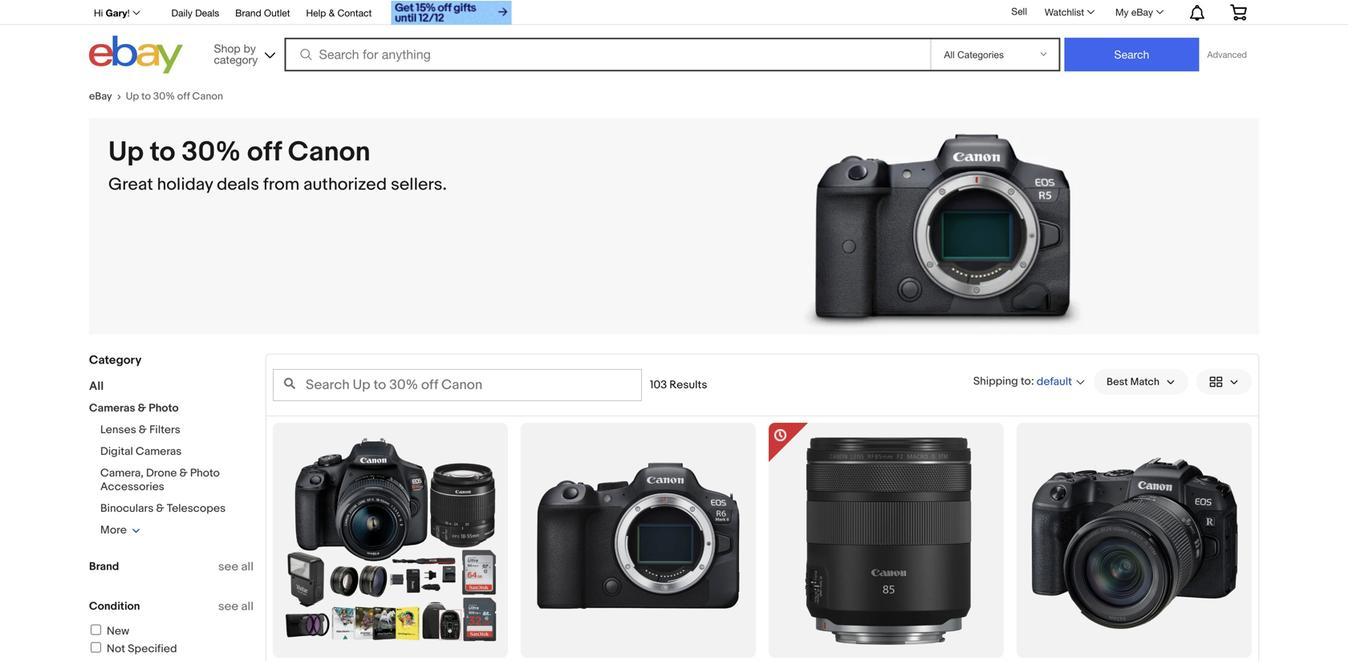 Task type: vqa. For each thing, say whether or not it's contained in the screenshot.
&
yes



Task type: describe. For each thing, give the bounding box(es) containing it.
holiday
[[157, 174, 213, 195]]

off for up to 30% off canon
[[177, 90, 190, 103]]

match
[[1131, 376, 1160, 388]]

up to 30% off canon
[[126, 90, 223, 103]]

to for up to 30% off canon
[[141, 90, 151, 103]]

more button
[[100, 524, 140, 538]]

help & contact link
[[306, 5, 372, 22]]

& down camera, drone & photo accessories link
[[156, 502, 164, 516]]

to for up to 30% off canon great holiday deals from authorized sellers.
[[150, 136, 176, 169]]

watchlist link
[[1037, 2, 1102, 22]]

from
[[263, 174, 300, 195]]

daily deals link
[[172, 5, 219, 22]]

drone
[[146, 467, 177, 481]]

binoculars & telescopes link
[[100, 502, 226, 516]]

digital
[[100, 445, 133, 459]]

0 vertical spatial photo
[[149, 402, 179, 415]]

see for brand
[[218, 600, 239, 614]]

default
[[1037, 375, 1073, 389]]

canon eos rp mirrorless digital camera with 24-105mm f/4-7.1 stm  lens kit image
[[1017, 423, 1252, 658]]

daily
[[172, 7, 193, 18]]

ebay inside account "navigation"
[[1132, 6, 1154, 18]]

:
[[1032, 375, 1035, 389]]

hi gary !
[[94, 7, 130, 18]]

Search for anything text field
[[287, 39, 928, 70]]

deals
[[217, 174, 259, 195]]

not specified link
[[88, 643, 177, 656]]

advanced link
[[1200, 39, 1256, 71]]

off for up to 30% off canon great holiday deals from authorized sellers.
[[247, 136, 282, 169]]

0 vertical spatial cameras
[[89, 402, 135, 415]]

103
[[650, 379, 667, 392]]

best
[[1107, 376, 1129, 388]]

new link
[[88, 625, 129, 639]]

specified
[[128, 643, 177, 656]]

daily deals
[[172, 7, 219, 18]]

canon for up to 30% off canon great holiday deals from authorized sellers.
[[288, 136, 371, 169]]

authorized
[[304, 174, 387, 195]]

cameras inside lenses & filters digital cameras camera, drone & photo accessories binoculars & telescopes
[[136, 445, 182, 459]]

help & contact
[[306, 7, 372, 18]]

not
[[107, 643, 125, 656]]

& for help
[[329, 7, 335, 18]]

lenses & filters link
[[100, 424, 180, 437]]

none submit inside shop by category banner
[[1065, 38, 1200, 71]]

up to 30% off canon great holiday deals from authorized sellers.
[[108, 136, 447, 195]]

all
[[89, 379, 104, 394]]

!
[[127, 7, 130, 18]]

digital cameras link
[[100, 445, 182, 459]]

canon rf 85mm f/2 macro is stm lens image
[[769, 423, 1004, 658]]

your shopping cart image
[[1230, 4, 1248, 20]]

& for cameras
[[138, 402, 146, 415]]

see all button for brand
[[218, 600, 254, 614]]

cameras & photo
[[89, 402, 179, 415]]

sellers.
[[391, 174, 447, 195]]

new
[[107, 625, 129, 639]]

30% for up to 30% off canon
[[153, 90, 175, 103]]

more
[[100, 524, 127, 538]]

by
[[244, 42, 256, 55]]

up for up to 30% off canon great holiday deals from authorized sellers.
[[108, 136, 144, 169]]

watchlist
[[1045, 6, 1085, 18]]

deals
[[195, 7, 219, 18]]



Task type: locate. For each thing, give the bounding box(es) containing it.
Enter your search keyword text field
[[273, 369, 642, 401]]

shop by category banner
[[85, 0, 1260, 78]]

1 vertical spatial photo
[[190, 467, 220, 481]]

help
[[306, 7, 326, 18]]

shop by category button
[[207, 36, 279, 70]]

0 horizontal spatial cameras
[[89, 402, 135, 415]]

0 vertical spatial see all
[[218, 560, 254, 574]]

0 vertical spatial see
[[218, 560, 239, 574]]

shipping to : default
[[974, 375, 1073, 389]]

2 all from the top
[[241, 600, 254, 614]]

& right help
[[329, 7, 335, 18]]

to inside up to 30% off canon great holiday deals from authorized sellers.
[[150, 136, 176, 169]]

0 vertical spatial 30%
[[153, 90, 175, 103]]

Not Specified checkbox
[[91, 643, 101, 653]]

canon eos r6 mark ii mirrorless camera body only image
[[521, 423, 756, 658]]

canon up authorized
[[288, 136, 371, 169]]

to left default
[[1021, 375, 1032, 389]]

New checkbox
[[91, 625, 101, 635]]

telescopes
[[167, 502, 226, 516]]

cameras up drone
[[136, 445, 182, 459]]

canon t7 eos rebel dslr camera with 18-55mm lens deluxe kit editing software image
[[273, 423, 508, 658]]

see all for category
[[218, 560, 254, 574]]

1 horizontal spatial off
[[247, 136, 282, 169]]

& for lenses
[[139, 424, 147, 437]]

1 vertical spatial 30%
[[182, 136, 241, 169]]

shipping
[[974, 375, 1019, 389]]

best match button
[[1094, 369, 1189, 395]]

2 vertical spatial to
[[1021, 375, 1032, 389]]

1 horizontal spatial canon
[[288, 136, 371, 169]]

0 vertical spatial off
[[177, 90, 190, 103]]

to for shipping to : default
[[1021, 375, 1032, 389]]

all for category
[[241, 560, 254, 574]]

contact
[[338, 7, 372, 18]]

lenses
[[100, 424, 136, 437]]

2 see all button from the top
[[218, 600, 254, 614]]

0 vertical spatial to
[[141, 90, 151, 103]]

canon down category
[[192, 90, 223, 103]]

off
[[177, 90, 190, 103], [247, 136, 282, 169]]

0 vertical spatial canon
[[192, 90, 223, 103]]

ebay
[[1132, 6, 1154, 18], [89, 90, 112, 103]]

brand left outlet
[[235, 7, 261, 18]]

1 vertical spatial canon
[[288, 136, 371, 169]]

0 vertical spatial brand
[[235, 7, 261, 18]]

0 vertical spatial all
[[241, 560, 254, 574]]

1 see all from the top
[[218, 560, 254, 574]]

see for category
[[218, 560, 239, 574]]

photo up telescopes
[[190, 467, 220, 481]]

hi
[[94, 7, 103, 18]]

2 see from the top
[[218, 600, 239, 614]]

canon inside up to 30% off canon great holiday deals from authorized sellers.
[[288, 136, 371, 169]]

category
[[89, 353, 142, 368]]

0 vertical spatial see all button
[[218, 560, 254, 574]]

see all button
[[218, 560, 254, 574], [218, 600, 254, 614]]

condition
[[89, 600, 140, 614]]

1 horizontal spatial brand
[[235, 7, 261, 18]]

camera,
[[100, 467, 144, 481]]

see
[[218, 560, 239, 574], [218, 600, 239, 614]]

to up holiday
[[150, 136, 176, 169]]

& up digital cameras link
[[139, 424, 147, 437]]

0 horizontal spatial 30%
[[153, 90, 175, 103]]

up for up to 30% off canon
[[126, 90, 139, 103]]

1 vertical spatial all
[[241, 600, 254, 614]]

get an extra 15% off image
[[391, 1, 512, 25]]

great
[[108, 174, 153, 195]]

cameras
[[89, 402, 135, 415], [136, 445, 182, 459]]

see all button for category
[[218, 560, 254, 574]]

see all
[[218, 560, 254, 574], [218, 600, 254, 614]]

1 vertical spatial up
[[108, 136, 144, 169]]

brand for brand outlet
[[235, 7, 261, 18]]

1 horizontal spatial cameras
[[136, 445, 182, 459]]

lenses & filters digital cameras camera, drone & photo accessories binoculars & telescopes
[[100, 424, 226, 516]]

0 horizontal spatial photo
[[149, 402, 179, 415]]

account navigation
[[85, 0, 1260, 27]]

& right drone
[[179, 467, 188, 481]]

30% right ebay link
[[153, 90, 175, 103]]

ebay right my in the right of the page
[[1132, 6, 1154, 18]]

not specified
[[107, 643, 177, 656]]

all link
[[89, 379, 104, 394]]

my
[[1116, 6, 1129, 18]]

sell link
[[1005, 6, 1035, 17]]

off inside up to 30% off canon great holiday deals from authorized sellers.
[[247, 136, 282, 169]]

photo inside lenses & filters digital cameras camera, drone & photo accessories binoculars & telescopes
[[190, 467, 220, 481]]

canon for up to 30% off canon
[[192, 90, 223, 103]]

2 see all from the top
[[218, 600, 254, 614]]

up inside up to 30% off canon great holiday deals from authorized sellers.
[[108, 136, 144, 169]]

1 see all button from the top
[[218, 560, 254, 574]]

1 vertical spatial ebay
[[89, 90, 112, 103]]

1 horizontal spatial 30%
[[182, 136, 241, 169]]

1 vertical spatial to
[[150, 136, 176, 169]]

to inside shipping to : default
[[1021, 375, 1032, 389]]

brand
[[235, 7, 261, 18], [89, 560, 119, 574]]

my ebay
[[1116, 6, 1154, 18]]

30% for up to 30% off canon great holiday deals from authorized sellers.
[[182, 136, 241, 169]]

1 vertical spatial cameras
[[136, 445, 182, 459]]

canon
[[192, 90, 223, 103], [288, 136, 371, 169]]

& inside help & contact link
[[329, 7, 335, 18]]

all for brand
[[241, 600, 254, 614]]

to
[[141, 90, 151, 103], [150, 136, 176, 169], [1021, 375, 1032, 389]]

camera, drone & photo accessories link
[[100, 467, 220, 494]]

ebay left up to 30% off canon
[[89, 90, 112, 103]]

filters
[[149, 424, 180, 437]]

binoculars
[[100, 502, 154, 516]]

all
[[241, 560, 254, 574], [241, 600, 254, 614]]

0 horizontal spatial ebay
[[89, 90, 112, 103]]

103 results
[[650, 379, 708, 392]]

0 horizontal spatial off
[[177, 90, 190, 103]]

brand outlet link
[[235, 5, 290, 22]]

view: gallery view image
[[1210, 374, 1240, 391]]

up
[[126, 90, 139, 103], [108, 136, 144, 169]]

sell
[[1012, 6, 1028, 17]]

category
[[214, 53, 258, 66]]

brand for brand
[[89, 560, 119, 574]]

see all for brand
[[218, 600, 254, 614]]

1 vertical spatial see all
[[218, 600, 254, 614]]

results
[[670, 379, 708, 392]]

my ebay link
[[1107, 2, 1171, 22]]

1 see from the top
[[218, 560, 239, 574]]

accessories
[[100, 481, 164, 494]]

1 vertical spatial brand
[[89, 560, 119, 574]]

brand down more
[[89, 560, 119, 574]]

gary
[[106, 7, 127, 18]]

0 horizontal spatial canon
[[192, 90, 223, 103]]

shop by category
[[214, 42, 258, 66]]

brand inside brand outlet link
[[235, 7, 261, 18]]

30% up holiday
[[182, 136, 241, 169]]

outlet
[[264, 7, 290, 18]]

photo up the filters
[[149, 402, 179, 415]]

0 horizontal spatial brand
[[89, 560, 119, 574]]

1 horizontal spatial ebay
[[1132, 6, 1154, 18]]

30% inside up to 30% off canon great holiday deals from authorized sellers.
[[182, 136, 241, 169]]

best match
[[1107, 376, 1160, 388]]

30%
[[153, 90, 175, 103], [182, 136, 241, 169]]

& up lenses & filters link
[[138, 402, 146, 415]]

ebay link
[[89, 90, 126, 103]]

1 horizontal spatial photo
[[190, 467, 220, 481]]

&
[[329, 7, 335, 18], [138, 402, 146, 415], [139, 424, 147, 437], [179, 467, 188, 481], [156, 502, 164, 516]]

None submit
[[1065, 38, 1200, 71]]

0 vertical spatial up
[[126, 90, 139, 103]]

cameras up lenses
[[89, 402, 135, 415]]

to right ebay link
[[141, 90, 151, 103]]

1 vertical spatial off
[[247, 136, 282, 169]]

photo
[[149, 402, 179, 415], [190, 467, 220, 481]]

1 all from the top
[[241, 560, 254, 574]]

1 vertical spatial see all button
[[218, 600, 254, 614]]

0 vertical spatial ebay
[[1132, 6, 1154, 18]]

1 vertical spatial see
[[218, 600, 239, 614]]

shop
[[214, 42, 241, 55]]

brand outlet
[[235, 7, 290, 18]]

advanced
[[1208, 49, 1248, 60]]



